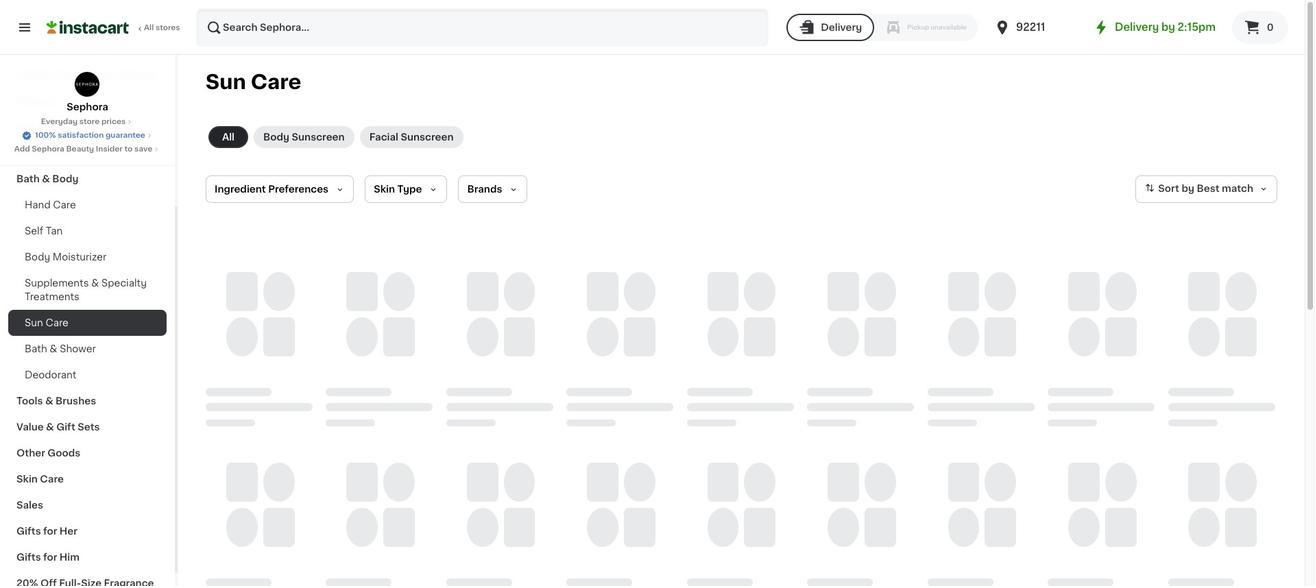 Task type: vqa. For each thing, say whether or not it's contained in the screenshot.
the Meat & Seafood "link"
no



Task type: describe. For each thing, give the bounding box(es) containing it.
gifts for him link
[[8, 545, 167, 571]]

delivery button
[[787, 14, 875, 41]]

all link
[[209, 126, 248, 148]]

insider
[[96, 145, 123, 153]]

by for delivery
[[1162, 22, 1176, 32]]

everyday store prices link
[[41, 117, 134, 128]]

satisfaction
[[58, 132, 104, 139]]

all for all stores
[[144, 24, 154, 32]]

care for sun care link
[[46, 318, 68, 328]]

1 vertical spatial body
[[52, 174, 78, 184]]

deodorant
[[25, 370, 76, 380]]

body for sunscreen
[[263, 132, 290, 142]]

self tan
[[25, 226, 63, 236]]

value & gift sets
[[16, 423, 100, 432]]

bath & shower
[[25, 344, 96, 354]]

treatments
[[25, 292, 79, 302]]

other goods link
[[8, 440, 167, 466]]

supplements & specialty treatments
[[25, 279, 147, 302]]

all stores
[[144, 24, 180, 32]]

tan
[[46, 226, 63, 236]]

type
[[398, 185, 422, 194]]

sun care inside sun care link
[[25, 318, 68, 328]]

fragrance link
[[8, 140, 167, 166]]

preferences
[[268, 185, 329, 194]]

bath for bath & body
[[16, 174, 40, 184]]

ingredient
[[215, 185, 266, 194]]

skin care
[[16, 475, 64, 484]]

holiday
[[16, 70, 55, 80]]

care for hair care link
[[39, 122, 63, 132]]

sort by
[[1159, 184, 1195, 194]]

match
[[1222, 184, 1254, 194]]

gifts for him
[[16, 553, 80, 562]]

care for the "skin care" 'link'
[[40, 475, 64, 484]]

delivery by 2:15pm
[[1115, 22, 1216, 32]]

brands button
[[459, 176, 528, 203]]

delivery for delivery by 2:15pm
[[1115, 22, 1160, 32]]

tools & brushes
[[16, 396, 96, 406]]

for for him
[[43, 553, 57, 562]]

sun care link
[[8, 310, 167, 336]]

brands
[[467, 185, 502, 194]]

add sephora beauty insider to save
[[14, 145, 152, 153]]

party
[[57, 70, 84, 80]]

hair
[[16, 122, 37, 132]]

gifts for gifts for him
[[16, 553, 41, 562]]

best match
[[1197, 184, 1254, 194]]

& for body
[[42, 174, 50, 184]]

to
[[125, 145, 133, 153]]

stores
[[156, 24, 180, 32]]

0 vertical spatial beauty
[[120, 70, 156, 80]]

bath for bath & shower
[[25, 344, 47, 354]]

tools
[[16, 396, 43, 406]]

body sunscreen link
[[254, 126, 354, 148]]

facial
[[370, 132, 399, 142]]

service type group
[[787, 14, 978, 41]]

body moisturizer link
[[8, 244, 167, 270]]

value & gift sets link
[[8, 414, 167, 440]]

him
[[60, 553, 80, 562]]

best
[[1197, 184, 1220, 194]]

bath & body link
[[8, 166, 167, 192]]

supplements
[[25, 279, 89, 288]]

add
[[14, 145, 30, 153]]

specialty
[[101, 279, 147, 288]]

0 horizontal spatial sephora
[[32, 145, 64, 153]]

sunscreen for body sunscreen
[[292, 132, 345, 142]]

self tan link
[[8, 218, 167, 244]]

sort
[[1159, 184, 1180, 194]]

bath & shower link
[[8, 336, 167, 362]]

100% satisfaction guarantee button
[[21, 128, 154, 141]]

0 vertical spatial sun
[[206, 72, 246, 92]]

0 vertical spatial sephora
[[67, 102, 108, 112]]

sephora link
[[67, 71, 108, 114]]

add sephora beauty insider to save link
[[14, 144, 161, 155]]

gifts for her
[[16, 527, 78, 536]]

bath & body
[[16, 174, 78, 184]]

store
[[79, 118, 100, 126]]

92211 button
[[995, 8, 1077, 47]]

moisturizer
[[53, 252, 107, 262]]

0
[[1267, 23, 1274, 32]]

92211
[[1017, 22, 1046, 32]]

0 button
[[1233, 11, 1289, 44]]

& for specialty
[[91, 279, 99, 288]]

everyday
[[41, 118, 78, 126]]

save
[[134, 145, 152, 153]]

skin type button
[[365, 176, 448, 203]]

hair care link
[[8, 114, 167, 140]]

delivery for delivery
[[821, 23, 862, 32]]

care up body sunscreen link
[[251, 72, 301, 92]]

deodorant link
[[8, 362, 167, 388]]

skin for skin type
[[374, 185, 395, 194]]

& for brushes
[[45, 396, 53, 406]]



Task type: locate. For each thing, give the bounding box(es) containing it.
& inside the supplements & specialty treatments
[[91, 279, 99, 288]]

tools & brushes link
[[8, 388, 167, 414]]

all left the stores
[[144, 24, 154, 32]]

2 horizontal spatial body
[[263, 132, 290, 142]]

skin up "sales"
[[16, 475, 38, 484]]

body right all link
[[263, 132, 290, 142]]

0 horizontal spatial by
[[1162, 22, 1176, 32]]

sephora down 100%
[[32, 145, 64, 153]]

0 vertical spatial bath
[[16, 174, 40, 184]]

0 horizontal spatial body
[[25, 252, 50, 262]]

sun down treatments
[[25, 318, 43, 328]]

self
[[25, 226, 43, 236]]

bath up hand
[[16, 174, 40, 184]]

body
[[263, 132, 290, 142], [52, 174, 78, 184], [25, 252, 50, 262]]

0 horizontal spatial skin
[[16, 475, 38, 484]]

1 vertical spatial all
[[222, 132, 235, 142]]

1 gifts from the top
[[16, 527, 41, 536]]

gifts
[[16, 527, 41, 536], [16, 553, 41, 562]]

by left 2:15pm
[[1162, 22, 1176, 32]]

2 gifts from the top
[[16, 553, 41, 562]]

delivery
[[1115, 22, 1160, 32], [821, 23, 862, 32]]

sales
[[16, 501, 43, 510]]

bath up deodorant at the left
[[25, 344, 47, 354]]

sun care
[[206, 72, 301, 92], [25, 318, 68, 328]]

Search field
[[198, 10, 768, 45]]

sephora
[[67, 102, 108, 112], [32, 145, 64, 153]]

skin care link
[[8, 466, 167, 493]]

skin inside dropdown button
[[374, 185, 395, 194]]

0 vertical spatial skin
[[374, 185, 395, 194]]

for
[[43, 527, 57, 536], [43, 553, 57, 562]]

ingredient preferences button
[[206, 176, 354, 203]]

0 horizontal spatial beauty
[[66, 145, 94, 153]]

skin
[[374, 185, 395, 194], [16, 475, 38, 484]]

1 horizontal spatial sun
[[206, 72, 246, 92]]

0 vertical spatial by
[[1162, 22, 1176, 32]]

hair care
[[16, 122, 63, 132]]

brushes
[[56, 396, 96, 406]]

by right "sort"
[[1182, 184, 1195, 194]]

& right "tools" at the left bottom of the page
[[45, 396, 53, 406]]

all stores link
[[47, 8, 181, 47]]

other
[[16, 449, 45, 458]]

everyday store prices
[[41, 118, 126, 126]]

& for gift
[[46, 423, 54, 432]]

for for her
[[43, 527, 57, 536]]

sephora up store
[[67, 102, 108, 112]]

hand care link
[[8, 192, 167, 218]]

sun care up all link
[[206, 72, 301, 92]]

care for hand care link
[[53, 200, 76, 210]]

1 sunscreen from the left
[[292, 132, 345, 142]]

her
[[60, 527, 78, 536]]

0 vertical spatial body
[[263, 132, 290, 142]]

holiday party ready beauty
[[16, 70, 156, 80]]

100% satisfaction guarantee
[[35, 132, 145, 139]]

beauty down satisfaction
[[66, 145, 94, 153]]

2 vertical spatial body
[[25, 252, 50, 262]]

gifts down gifts for her
[[16, 553, 41, 562]]

1 vertical spatial beauty
[[66, 145, 94, 153]]

delivery by 2:15pm link
[[1093, 19, 1216, 36]]

1 horizontal spatial all
[[222, 132, 235, 142]]

1 horizontal spatial by
[[1182, 184, 1195, 194]]

care right hair at the top left
[[39, 122, 63, 132]]

0 horizontal spatial sunscreen
[[292, 132, 345, 142]]

beauty right ready
[[120, 70, 156, 80]]

2:15pm
[[1178, 22, 1216, 32]]

skin type
[[374, 185, 422, 194]]

care right hand
[[53, 200, 76, 210]]

1 vertical spatial sephora
[[32, 145, 64, 153]]

for left her
[[43, 527, 57, 536]]

gifts down "sales"
[[16, 527, 41, 536]]

1 vertical spatial sun
[[25, 318, 43, 328]]

0 horizontal spatial delivery
[[821, 23, 862, 32]]

care down other goods
[[40, 475, 64, 484]]

all for all
[[222, 132, 235, 142]]

makeup
[[16, 96, 56, 106]]

sunscreen for facial sunscreen
[[401, 132, 454, 142]]

0 vertical spatial for
[[43, 527, 57, 536]]

holiday party ready beauty link
[[8, 62, 167, 88]]

0 horizontal spatial sun care
[[25, 318, 68, 328]]

1 horizontal spatial sephora
[[67, 102, 108, 112]]

care inside 'link'
[[40, 475, 64, 484]]

all
[[144, 24, 154, 32], [222, 132, 235, 142]]

care up bath & shower at left
[[46, 318, 68, 328]]

by inside field
[[1182, 184, 1195, 194]]

sales link
[[8, 493, 167, 519]]

1 vertical spatial for
[[43, 553, 57, 562]]

fragrance
[[16, 148, 67, 158]]

hand care
[[25, 200, 76, 210]]

sets
[[78, 423, 100, 432]]

Best match Sort by field
[[1136, 176, 1278, 203]]

1 vertical spatial by
[[1182, 184, 1195, 194]]

shower
[[60, 344, 96, 354]]

1 horizontal spatial skin
[[374, 185, 395, 194]]

by for sort
[[1182, 184, 1195, 194]]

1 horizontal spatial delivery
[[1115, 22, 1160, 32]]

sephora logo image
[[74, 71, 100, 97]]

skin left type
[[374, 185, 395, 194]]

& up hand care
[[42, 174, 50, 184]]

care
[[251, 72, 301, 92], [39, 122, 63, 132], [53, 200, 76, 210], [46, 318, 68, 328], [40, 475, 64, 484]]

guarantee
[[106, 132, 145, 139]]

&
[[42, 174, 50, 184], [91, 279, 99, 288], [50, 344, 57, 354], [45, 396, 53, 406], [46, 423, 54, 432]]

1 vertical spatial bath
[[25, 344, 47, 354]]

1 horizontal spatial beauty
[[120, 70, 156, 80]]

1 horizontal spatial body
[[52, 174, 78, 184]]

1 horizontal spatial sunscreen
[[401, 132, 454, 142]]

gift
[[56, 423, 75, 432]]

sun care down treatments
[[25, 318, 68, 328]]

body moisturizer
[[25, 252, 107, 262]]

& for shower
[[50, 344, 57, 354]]

100%
[[35, 132, 56, 139]]

0 vertical spatial all
[[144, 24, 154, 32]]

for left 'him'
[[43, 553, 57, 562]]

all up ingredient
[[222, 132, 235, 142]]

0 vertical spatial gifts
[[16, 527, 41, 536]]

0 vertical spatial sun care
[[206, 72, 301, 92]]

& down body moisturizer link
[[91, 279, 99, 288]]

skin inside 'link'
[[16, 475, 38, 484]]

1 vertical spatial gifts
[[16, 553, 41, 562]]

0 horizontal spatial sun
[[25, 318, 43, 328]]

bath
[[16, 174, 40, 184], [25, 344, 47, 354]]

sunscreen right facial
[[401, 132, 454, 142]]

body for moisturizer
[[25, 252, 50, 262]]

value
[[16, 423, 44, 432]]

by
[[1162, 22, 1176, 32], [1182, 184, 1195, 194]]

body sunscreen
[[263, 132, 345, 142]]

supplements & specialty treatments link
[[8, 270, 167, 310]]

body up hand care
[[52, 174, 78, 184]]

gifts for gifts for her
[[16, 527, 41, 536]]

facial sunscreen link
[[360, 126, 463, 148]]

facial sunscreen
[[370, 132, 454, 142]]

hand
[[25, 200, 51, 210]]

instacart logo image
[[47, 19, 129, 36]]

sunscreen up preferences
[[292, 132, 345, 142]]

sun up all link
[[206, 72, 246, 92]]

sun
[[206, 72, 246, 92], [25, 318, 43, 328]]

beauty
[[120, 70, 156, 80], [66, 145, 94, 153]]

delivery inside button
[[821, 23, 862, 32]]

None search field
[[196, 8, 769, 47]]

2 for from the top
[[43, 553, 57, 562]]

makeup link
[[8, 88, 167, 114]]

prices
[[101, 118, 126, 126]]

0 horizontal spatial all
[[144, 24, 154, 32]]

ready
[[86, 70, 118, 80]]

1 vertical spatial sun care
[[25, 318, 68, 328]]

1 horizontal spatial sun care
[[206, 72, 301, 92]]

ingredient preferences
[[215, 185, 329, 194]]

goods
[[48, 449, 80, 458]]

2 sunscreen from the left
[[401, 132, 454, 142]]

1 vertical spatial skin
[[16, 475, 38, 484]]

other goods
[[16, 449, 80, 458]]

1 for from the top
[[43, 527, 57, 536]]

body down self on the top
[[25, 252, 50, 262]]

skin for skin care
[[16, 475, 38, 484]]

& left shower
[[50, 344, 57, 354]]

& left gift
[[46, 423, 54, 432]]



